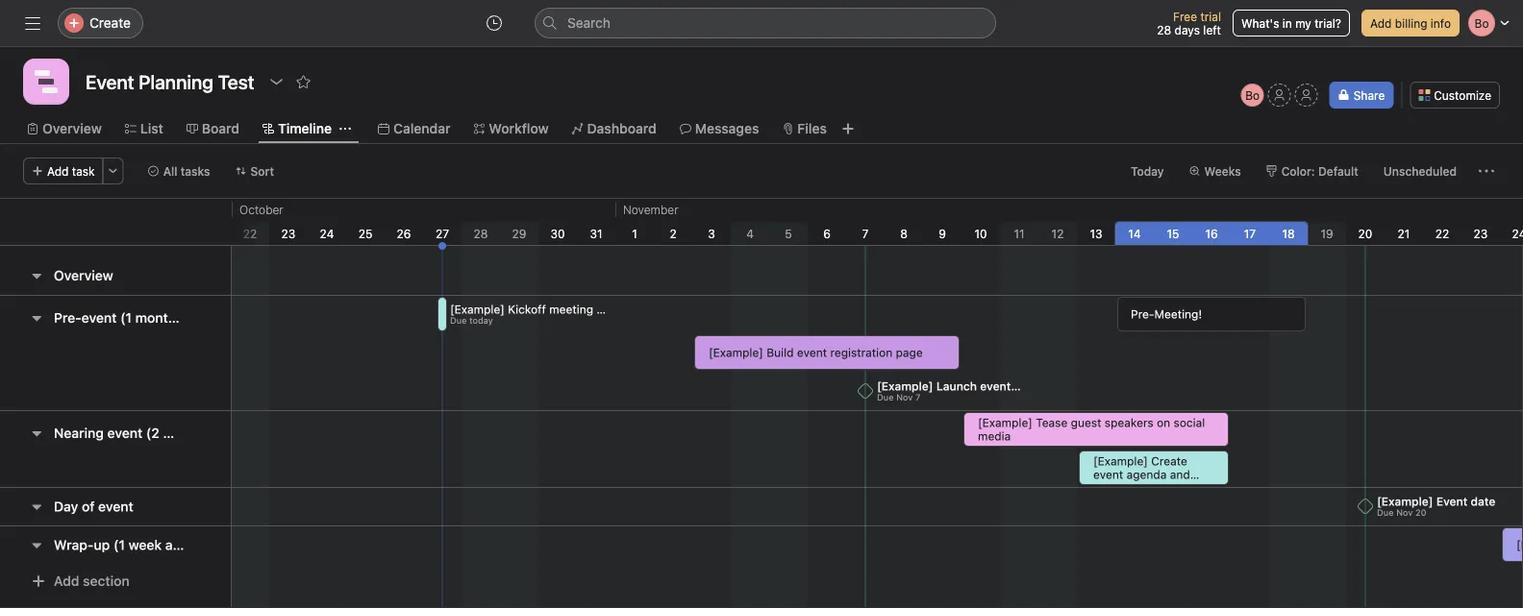 Task type: vqa. For each thing, say whether or not it's contained in the screenshot.
hacks BUTTON
no



Task type: describe. For each thing, give the bounding box(es) containing it.
info
[[1431, 16, 1451, 30]]

messages link
[[680, 118, 759, 139]]

event for [example] create event agenda and outline
[[1094, 468, 1124, 482]]

pre-
[[54, 310, 82, 326]]

all
[[163, 164, 177, 178]]

trial?
[[1315, 16, 1342, 30]]

collapse task list for the section day of event image
[[29, 500, 44, 515]]

expand sidebar image
[[25, 15, 40, 31]]

8
[[900, 227, 908, 240]]

search list box
[[535, 8, 997, 38]]

day of event button
[[54, 490, 133, 525]]

what's in my trial? button
[[1233, 10, 1350, 37]]

workflow
[[489, 121, 549, 137]]

color: default button
[[1258, 158, 1368, 185]]

unscheduled button
[[1375, 158, 1466, 185]]

search button
[[535, 8, 997, 38]]

[example] for [example] event date due nov 20
[[1377, 495, 1434, 509]]

nov inside [example] launch event registration page due nov 7
[[897, 393, 913, 403]]

event for day of event
[[98, 499, 133, 515]]

launch
[[937, 380, 977, 393]]

all tasks
[[163, 164, 210, 178]]

nearing event (2 weeks to go) button
[[54, 416, 244, 451]]

11
[[1014, 227, 1025, 240]]

2 24 from the left
[[1513, 227, 1524, 240]]

pre-event (1 month to go)
[[54, 310, 217, 326]]

[example] build event registration page
[[709, 346, 923, 360]]

29
[[512, 227, 527, 240]]

[example] event date due nov 20
[[1377, 495, 1496, 518]]

with
[[597, 303, 620, 316]]

page for [example] launch event registration page due nov 7
[[1082, 380, 1110, 393]]

board
[[202, 121, 240, 137]]

registration for [example] launch event registration page due nov 7
[[1014, 380, 1079, 393]]

add to starred image
[[296, 74, 311, 89]]

tasks
[[181, 164, 210, 178]]

add tab image
[[841, 121, 856, 137]]

add for add section
[[54, 574, 79, 590]]

20 inside [example] event date due nov 20
[[1416, 508, 1427, 518]]

16
[[1206, 227, 1218, 240]]

more actions image
[[1479, 164, 1495, 179]]

13
[[1090, 227, 1103, 240]]

weeks
[[1205, 164, 1241, 178]]

10
[[975, 227, 987, 240]]

21
[[1398, 227, 1411, 240]]

6
[[824, 227, 831, 240]]

unscheduled
[[1384, 164, 1457, 178]]

[example] for [example] launch event registration page due nov 7
[[877, 380, 934, 393]]

27
[[436, 227, 449, 240]]

share
[[1354, 88, 1385, 102]]

17
[[1244, 227, 1256, 240]]

event for [example] build event registration page
[[797, 346, 827, 360]]

dashboard
[[587, 121, 657, 137]]

15
[[1167, 227, 1180, 240]]

task
[[72, 164, 95, 178]]

1 23 from the left
[[281, 227, 296, 240]]

weeks button
[[1181, 158, 1250, 185]]

30
[[551, 227, 565, 240]]

build
[[767, 346, 794, 360]]

all tasks button
[[139, 158, 219, 185]]

[example] for [example] kickoff meeting with stakeholders due today
[[450, 303, 505, 316]]

1 22 from the left
[[243, 227, 257, 240]]

social
[[1174, 416, 1205, 430]]

meeting
[[549, 303, 593, 316]]

show options image
[[269, 74, 284, 89]]

color: default
[[1282, 164, 1359, 178]]

customize
[[1434, 88, 1492, 102]]

[example] for [example] tease guest speakers on social media
[[978, 416, 1033, 430]]

event)
[[199, 538, 240, 554]]

files
[[798, 121, 827, 137]]

3
[[708, 227, 715, 240]]

calendar
[[393, 121, 451, 137]]

add task
[[47, 164, 95, 178]]

add section
[[54, 574, 130, 590]]

26
[[397, 227, 411, 240]]

list link
[[125, 118, 163, 139]]

day of event
[[54, 499, 133, 515]]

files link
[[782, 118, 827, 139]]

create inside [example] create event agenda and outline
[[1152, 455, 1188, 468]]

overview button
[[54, 259, 113, 293]]

wrap-up (1 week after event)
[[54, 538, 240, 554]]

day
[[54, 499, 78, 515]]

collapse task list for the section wrap-up (1 week after event) image
[[29, 538, 44, 554]]

customize button
[[1410, 82, 1501, 109]]

nearing
[[54, 426, 104, 442]]

on
[[1157, 416, 1171, 430]]

0 horizontal spatial 28
[[474, 227, 488, 240]]

tab actions image
[[340, 123, 351, 135]]

what's in my trial?
[[1242, 16, 1342, 30]]

to for month
[[180, 310, 192, 326]]

board link
[[186, 118, 240, 139]]

today
[[1131, 164, 1164, 178]]

[e
[[1517, 539, 1524, 552]]

nearing event (2 weeks to go)
[[54, 426, 244, 442]]

up
[[94, 538, 110, 554]]



Task type: locate. For each thing, give the bounding box(es) containing it.
[example] inside [example] tease guest speakers on social media
[[978, 416, 1033, 430]]

[example] inside [example] launch event registration page due nov 7
[[877, 380, 934, 393]]

event inside nearing event (2 weeks to go) button
[[107, 426, 143, 442]]

[example] inside [example] kickoff meeting with stakeholders due today
[[450, 303, 505, 316]]

1 vertical spatial create
[[1152, 455, 1188, 468]]

go) inside nearing event (2 weeks to go) button
[[223, 426, 244, 442]]

2
[[670, 227, 677, 240]]

go) right 'month'
[[196, 310, 217, 326]]

create down on
[[1152, 455, 1188, 468]]

add inside button
[[1371, 16, 1392, 30]]

wrap-up (1 week after event) button
[[54, 529, 240, 563]]

event right of
[[98, 499, 133, 515]]

0 horizontal spatial 7
[[862, 227, 869, 240]]

billing
[[1396, 16, 1428, 30]]

to right 'month'
[[180, 310, 192, 326]]

event right build
[[797, 346, 827, 360]]

event left agenda
[[1094, 468, 1124, 482]]

1 horizontal spatial 24
[[1513, 227, 1524, 240]]

to inside button
[[180, 310, 192, 326]]

0 horizontal spatial 20
[[1359, 227, 1373, 240]]

sort
[[251, 164, 274, 178]]

days
[[1175, 23, 1200, 37]]

(1 right up
[[113, 538, 125, 554]]

registration for [example] build event registration page
[[831, 346, 893, 360]]

create button
[[58, 8, 143, 38]]

add billing info button
[[1362, 10, 1460, 37]]

25
[[358, 227, 373, 240]]

20 right 19
[[1359, 227, 1373, 240]]

(1
[[120, 310, 132, 326], [113, 538, 125, 554]]

trial
[[1201, 10, 1222, 23]]

to for weeks
[[207, 426, 219, 442]]

1 horizontal spatial 20
[[1416, 508, 1427, 518]]

23 down october
[[281, 227, 296, 240]]

today
[[470, 316, 493, 326]]

22 right 21
[[1436, 227, 1450, 240]]

[example]
[[450, 303, 505, 316], [709, 346, 764, 360], [877, 380, 934, 393], [978, 416, 1033, 430], [1094, 455, 1148, 468], [1377, 495, 1434, 509]]

page for [example] build event registration page
[[896, 346, 923, 360]]

tease
[[1036, 416, 1068, 430]]

0 horizontal spatial 23
[[281, 227, 296, 240]]

0 vertical spatial (1
[[120, 310, 132, 326]]

(1 left 'month'
[[120, 310, 132, 326]]

1 horizontal spatial 28
[[1157, 23, 1172, 37]]

what's
[[1242, 16, 1280, 30]]

(2
[[146, 426, 160, 442]]

[example] up outline
[[1094, 455, 1148, 468]]

[example] for [example] create event agenda and outline
[[1094, 455, 1148, 468]]

add for add task
[[47, 164, 69, 178]]

due for [example] kickoff meeting with stakeholders
[[450, 316, 467, 326]]

stakeholders
[[623, 303, 692, 316]]

date
[[1471, 495, 1496, 509]]

registration up tease
[[1014, 380, 1079, 393]]

due left "launch"
[[877, 393, 894, 403]]

7 right 6
[[862, 227, 869, 240]]

search
[[568, 15, 611, 31]]

page
[[896, 346, 923, 360], [1082, 380, 1110, 393]]

event right "launch"
[[980, 380, 1011, 393]]

1 horizontal spatial 22
[[1436, 227, 1450, 240]]

timeline link
[[263, 118, 332, 139]]

1 horizontal spatial go)
[[223, 426, 244, 442]]

add billing info
[[1371, 16, 1451, 30]]

event for [example] launch event registration page due nov 7
[[980, 380, 1011, 393]]

0 horizontal spatial page
[[896, 346, 923, 360]]

20 left event
[[1416, 508, 1427, 518]]

[example] left kickoff
[[450, 303, 505, 316]]

sort button
[[227, 158, 283, 185]]

0 vertical spatial 7
[[862, 227, 869, 240]]

12
[[1052, 227, 1064, 240]]

0 horizontal spatial 22
[[243, 227, 257, 240]]

page inside [example] launch event registration page due nov 7
[[1082, 380, 1110, 393]]

go) for nearing event (2 weeks to go)
[[223, 426, 244, 442]]

due
[[450, 316, 467, 326], [877, 393, 894, 403], [1377, 508, 1394, 518]]

go) for pre-event (1 month to go)
[[196, 310, 217, 326]]

[example] kickoff meeting with stakeholders due today
[[450, 303, 692, 326]]

my
[[1296, 16, 1312, 30]]

create
[[89, 15, 131, 31], [1152, 455, 1188, 468]]

collapse task list for the section pre-event (1 month to go) image
[[29, 311, 44, 326]]

event inside day of event button
[[98, 499, 133, 515]]

media
[[978, 430, 1011, 443]]

section
[[83, 574, 130, 590]]

7 inside [example] launch event registration page due nov 7
[[916, 393, 921, 403]]

0 vertical spatial overview
[[42, 121, 102, 137]]

[example] for [example] build event registration page
[[709, 346, 764, 360]]

1 vertical spatial go)
[[223, 426, 244, 442]]

add down wrap-
[[54, 574, 79, 590]]

timeline image
[[35, 70, 58, 93]]

1 vertical spatial add
[[47, 164, 69, 178]]

28 left 29
[[474, 227, 488, 240]]

0 vertical spatial page
[[896, 346, 923, 360]]

1 horizontal spatial 7
[[916, 393, 921, 403]]

due for [example] launch event registration page
[[877, 393, 894, 403]]

[example] launch event registration page due nov 7
[[877, 380, 1110, 403]]

2 vertical spatial due
[[1377, 508, 1394, 518]]

2 22 from the left
[[1436, 227, 1450, 240]]

0 vertical spatial 20
[[1359, 227, 1373, 240]]

go) right weeks
[[223, 426, 244, 442]]

1 horizontal spatial due
[[877, 393, 894, 403]]

[example] left build
[[709, 346, 764, 360]]

dashboard link
[[572, 118, 657, 139]]

due left today on the left of the page
[[450, 316, 467, 326]]

guest
[[1071, 416, 1102, 430]]

18
[[1283, 227, 1295, 240]]

pre-event (1 month to go) button
[[54, 301, 217, 336]]

19
[[1321, 227, 1334, 240]]

event down overview button
[[81, 310, 117, 326]]

[example] down [example] launch event registration page due nov 7
[[978, 416, 1033, 430]]

calendar link
[[378, 118, 451, 139]]

1 vertical spatial 28
[[474, 227, 488, 240]]

free trial 28 days left
[[1157, 10, 1222, 37]]

messages
[[695, 121, 759, 137]]

free
[[1174, 10, 1198, 23]]

due inside [example] launch event registration page due nov 7
[[877, 393, 894, 403]]

0 vertical spatial create
[[89, 15, 131, 31]]

1 vertical spatial nov
[[1397, 508, 1413, 518]]

0 horizontal spatial nov
[[897, 393, 913, 403]]

event left (2
[[107, 426, 143, 442]]

0 horizontal spatial due
[[450, 316, 467, 326]]

22 down october
[[243, 227, 257, 240]]

0 vertical spatial due
[[450, 316, 467, 326]]

event inside pre-event (1 month to go) button
[[81, 310, 117, 326]]

[example] inside [example] create event agenda and outline
[[1094, 455, 1148, 468]]

add for add billing info
[[1371, 16, 1392, 30]]

[example] left event
[[1377, 495, 1434, 509]]

(1 for week
[[113, 538, 125, 554]]

page up [example] launch event registration page due nov 7
[[896, 346, 923, 360]]

speakers
[[1105, 416, 1154, 430]]

workflow link
[[474, 118, 549, 139]]

2 horizontal spatial due
[[1377, 508, 1394, 518]]

[example] inside [example] event date due nov 20
[[1377, 495, 1434, 509]]

add left billing
[[1371, 16, 1392, 30]]

add left task
[[47, 164, 69, 178]]

go) inside pre-event (1 month to go) button
[[196, 310, 217, 326]]

0 horizontal spatial 24
[[320, 227, 334, 240]]

registration right build
[[831, 346, 893, 360]]

overview up add task on the top
[[42, 121, 102, 137]]

1 vertical spatial registration
[[1014, 380, 1079, 393]]

1 24 from the left
[[320, 227, 334, 240]]

timeline
[[278, 121, 332, 137]]

add inside button
[[54, 574, 79, 590]]

1 horizontal spatial to
[[207, 426, 219, 442]]

history image
[[487, 15, 502, 31]]

1 vertical spatial 20
[[1416, 508, 1427, 518]]

9
[[939, 227, 946, 240]]

month
[[135, 310, 176, 326]]

0 vertical spatial nov
[[897, 393, 913, 403]]

due inside [example] event date due nov 20
[[1377, 508, 1394, 518]]

event inside [example] launch event registration page due nov 7
[[980, 380, 1011, 393]]

of
[[82, 499, 95, 515]]

bo button
[[1241, 84, 1265, 107]]

nov left "launch"
[[897, 393, 913, 403]]

1 horizontal spatial registration
[[1014, 380, 1079, 393]]

Write a task name text field
[[1131, 306, 1301, 323]]

0 horizontal spatial registration
[[831, 346, 893, 360]]

outline
[[1094, 482, 1131, 495]]

5
[[785, 227, 792, 240]]

wrap-
[[54, 538, 94, 554]]

23 down more actions icon
[[1474, 227, 1488, 240]]

create right expand sidebar image
[[89, 15, 131, 31]]

[example] create event agenda and outline
[[1094, 455, 1191, 495]]

to right weeks
[[207, 426, 219, 442]]

due inside [example] kickoff meeting with stakeholders due today
[[450, 316, 467, 326]]

1 horizontal spatial page
[[1082, 380, 1110, 393]]

to inside button
[[207, 426, 219, 442]]

overview
[[42, 121, 102, 137], [54, 268, 113, 284]]

add inside button
[[47, 164, 69, 178]]

more actions image
[[107, 165, 119, 177]]

7 left "launch"
[[916, 393, 921, 403]]

create inside popup button
[[89, 15, 131, 31]]

(1 inside button
[[120, 310, 132, 326]]

1 vertical spatial to
[[207, 426, 219, 442]]

due left event
[[1377, 508, 1394, 518]]

(1 for month
[[120, 310, 132, 326]]

event
[[81, 310, 117, 326], [797, 346, 827, 360], [980, 380, 1011, 393], [107, 426, 143, 442], [1094, 468, 1124, 482], [98, 499, 133, 515]]

nov inside [example] event date due nov 20
[[1397, 508, 1413, 518]]

7
[[862, 227, 869, 240], [916, 393, 921, 403]]

1 vertical spatial due
[[877, 393, 894, 403]]

2 vertical spatial add
[[54, 574, 79, 590]]

28 left days
[[1157, 23, 1172, 37]]

collapse task list for the section overview image
[[29, 268, 44, 284]]

today button
[[1122, 158, 1173, 185]]

nov left event
[[1397, 508, 1413, 518]]

and
[[1170, 468, 1191, 482]]

1 horizontal spatial nov
[[1397, 508, 1413, 518]]

november
[[623, 203, 679, 216]]

go)
[[196, 310, 217, 326], [223, 426, 244, 442]]

1
[[632, 227, 638, 240]]

1 horizontal spatial create
[[1152, 455, 1188, 468]]

to
[[180, 310, 192, 326], [207, 426, 219, 442]]

28 inside free trial 28 days left
[[1157, 23, 1172, 37]]

collapse task list for the section nearing event (2 weeks to go) image
[[29, 426, 44, 442]]

event inside [example] create event agenda and outline
[[1094, 468, 1124, 482]]

registration
[[831, 346, 893, 360], [1014, 380, 1079, 393]]

1 vertical spatial 7
[[916, 393, 921, 403]]

0 vertical spatial registration
[[831, 346, 893, 360]]

[example] left "launch"
[[877, 380, 934, 393]]

share button
[[1330, 82, 1394, 109]]

0 vertical spatial 28
[[1157, 23, 1172, 37]]

add
[[1371, 16, 1392, 30], [47, 164, 69, 178], [54, 574, 79, 590]]

0 horizontal spatial to
[[180, 310, 192, 326]]

overview link
[[27, 118, 102, 139]]

1 vertical spatial overview
[[54, 268, 113, 284]]

0 horizontal spatial go)
[[196, 310, 217, 326]]

0 vertical spatial go)
[[196, 310, 217, 326]]

october
[[240, 203, 284, 216]]

0 vertical spatial add
[[1371, 16, 1392, 30]]

left
[[1204, 23, 1222, 37]]

1 horizontal spatial 23
[[1474, 227, 1488, 240]]

None text field
[[81, 64, 259, 99]]

overview up 'pre-'
[[54, 268, 113, 284]]

page up guest
[[1082, 380, 1110, 393]]

2 23 from the left
[[1474, 227, 1488, 240]]

color:
[[1282, 164, 1316, 178]]

0 vertical spatial to
[[180, 310, 192, 326]]

add task button
[[23, 158, 104, 185]]

1 vertical spatial page
[[1082, 380, 1110, 393]]

4
[[747, 227, 754, 240]]

1 vertical spatial (1
[[113, 538, 125, 554]]

0 horizontal spatial create
[[89, 15, 131, 31]]

(1 inside button
[[113, 538, 125, 554]]

registration inside [example] launch event registration page due nov 7
[[1014, 380, 1079, 393]]

weeks
[[163, 426, 203, 442]]



